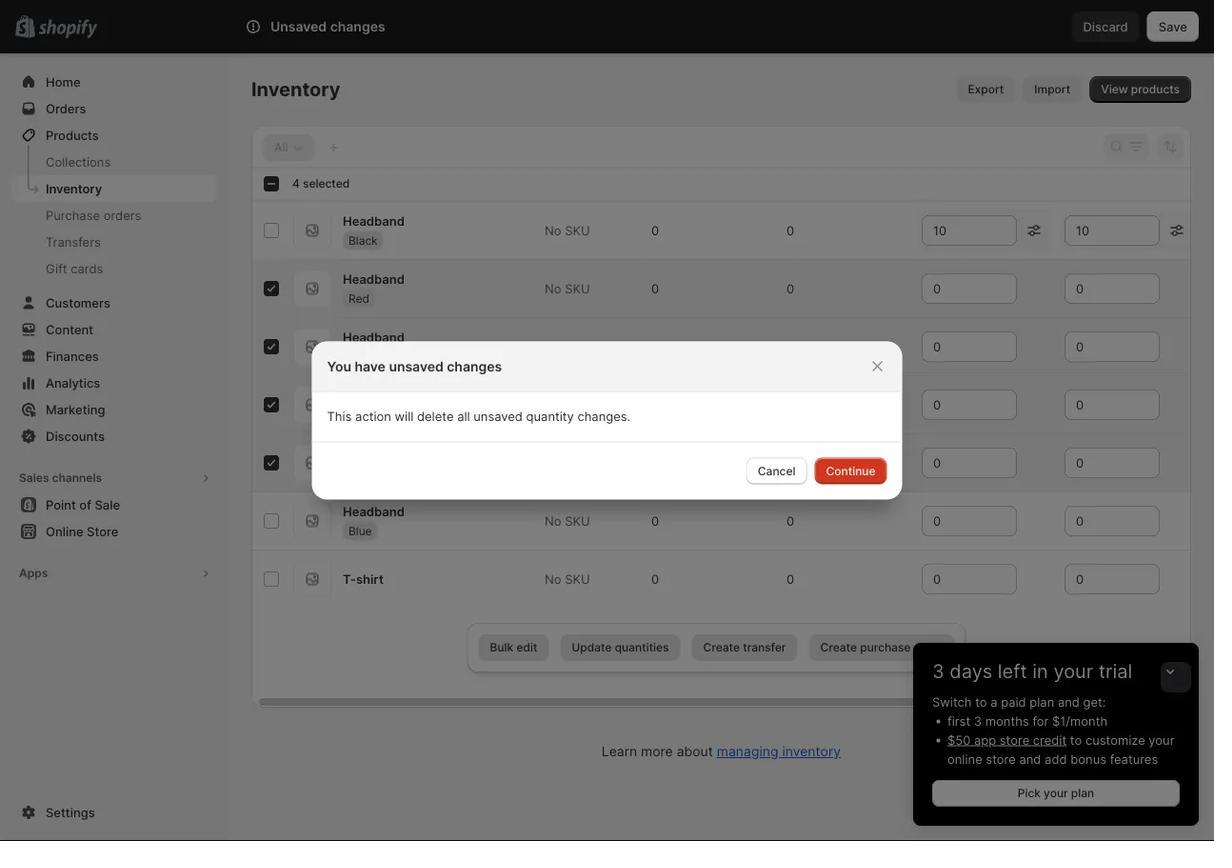 Task type: vqa. For each thing, say whether or not it's contained in the screenshot.
3rd the SKU from the top
yes



Task type: describe. For each thing, give the bounding box(es) containing it.
0 vertical spatial inventory
[[252, 78, 341, 101]]

blue
[[349, 524, 372, 538]]

no for headband white
[[545, 339, 562, 354]]

you have unsaved changes
[[327, 358, 502, 374]]

t-
[[343, 572, 356, 586]]

red
[[349, 291, 370, 305]]

paid
[[1001, 694, 1027, 709]]

3 days left in your trial
[[933, 660, 1133, 683]]

no sku for headband cream
[[545, 397, 590, 412]]

blue link
[[343, 521, 378, 540]]

headband link for headband white
[[343, 327, 405, 347]]

$50
[[948, 733, 971, 747]]

action
[[355, 409, 391, 424]]

discard button
[[1072, 11, 1140, 42]]

sales channels button
[[11, 465, 217, 492]]

export button
[[957, 76, 1016, 103]]

save
[[1159, 19, 1188, 34]]

search
[[362, 19, 403, 34]]

sku for headband blue
[[565, 513, 590, 528]]

pick
[[1018, 786, 1041, 800]]

t-shirt
[[343, 572, 384, 586]]

days
[[950, 660, 993, 683]]

online
[[948, 752, 983, 766]]

purchase orders link
[[11, 202, 217, 229]]

t-shirt link
[[343, 570, 384, 589]]

collections
[[46, 154, 111, 169]]

products link
[[11, 122, 217, 149]]

to inside 'to customize your online store and add bonus features'
[[1071, 733, 1082, 747]]

discounts
[[46, 429, 105, 443]]

headband for headband black
[[343, 213, 405, 228]]

export
[[968, 82, 1004, 96]]

$50 app store credit
[[948, 733, 1067, 747]]

$1/month
[[1053, 714, 1108, 728]]

learn more about managing inventory
[[602, 744, 841, 760]]

no sku for headband red
[[545, 281, 590, 296]]

discounts link
[[11, 423, 217, 450]]

unsaved
[[271, 19, 327, 35]]

continue button
[[815, 458, 887, 484]]

app
[[975, 733, 997, 747]]

pick your plan link
[[933, 780, 1180, 807]]

6 no from the top
[[545, 572, 562, 586]]

1 vertical spatial unsaved
[[474, 409, 523, 424]]

cards
[[71, 261, 103, 276]]

managing inventory link
[[717, 744, 841, 760]]

0 vertical spatial unsaved
[[389, 358, 444, 374]]

no for headband black
[[545, 223, 562, 238]]

for
[[1033, 714, 1049, 728]]

purchase orders
[[46, 208, 141, 222]]

store inside 'to customize your online store and add bonus features'
[[986, 752, 1016, 766]]

$50 app store credit link
[[948, 733, 1067, 747]]

1 vertical spatial inventory
[[46, 181, 102, 196]]

plan inside "link"
[[1072, 786, 1095, 800]]

view products link
[[1090, 76, 1192, 103]]

transfers link
[[11, 229, 217, 255]]

no for headband cream
[[545, 397, 562, 412]]

sku for headband red
[[565, 281, 590, 296]]

no sku for headband white
[[545, 339, 590, 354]]

headband for headband white
[[343, 329, 405, 344]]

6 no sku from the top
[[545, 572, 590, 586]]

headband cream
[[343, 387, 405, 421]]

you
[[327, 358, 352, 374]]

headband link for headband black
[[343, 211, 405, 230]]

unsaved changes
[[271, 19, 385, 35]]

sales channels
[[19, 471, 102, 485]]

0 horizontal spatial to
[[976, 694, 988, 709]]

this action will delete all unsaved quantity changes.
[[327, 409, 631, 424]]

this
[[327, 409, 352, 424]]

sales
[[19, 471, 49, 485]]

your inside dropdown button
[[1054, 660, 1094, 683]]

headband for headband blue
[[343, 504, 405, 518]]

home
[[46, 74, 81, 89]]

managing
[[717, 744, 779, 760]]

will
[[395, 409, 414, 424]]

trial
[[1099, 660, 1133, 683]]

pick your plan
[[1018, 786, 1095, 800]]

import button
[[1023, 76, 1082, 103]]

0 horizontal spatial changes
[[330, 19, 385, 35]]

gift cards link
[[11, 255, 217, 282]]

inventory
[[783, 744, 841, 760]]

no sku for headband blue
[[545, 513, 590, 528]]

inventory link
[[11, 175, 217, 202]]

3 inside 3 days left in your trial element
[[974, 714, 982, 728]]

import
[[1035, 82, 1071, 96]]

apps button
[[11, 560, 217, 587]]

cream link
[[343, 405, 390, 424]]

gift cards
[[46, 261, 103, 276]]

0 vertical spatial store
[[1000, 733, 1030, 747]]

3 days left in your trial button
[[914, 643, 1199, 683]]

continue
[[826, 464, 876, 478]]

cream
[[349, 407, 384, 421]]

shirt
[[356, 572, 384, 586]]

headband link for headband blue
[[343, 502, 405, 521]]

about
[[677, 744, 713, 760]]

cancel button
[[747, 458, 807, 484]]

headband blue
[[343, 504, 405, 538]]



Task type: locate. For each thing, give the bounding box(es) containing it.
and
[[1058, 694, 1080, 709], [1020, 752, 1042, 766]]

3 headband from the top
[[343, 329, 405, 344]]

3 right "first"
[[974, 714, 982, 728]]

1 horizontal spatial and
[[1058, 694, 1080, 709]]

5 no from the top
[[545, 513, 562, 528]]

1 vertical spatial 3
[[974, 714, 982, 728]]

0 horizontal spatial inventory
[[46, 181, 102, 196]]

4 sku from the top
[[565, 397, 590, 412]]

transfers
[[46, 234, 101, 249]]

your inside "link"
[[1044, 786, 1069, 800]]

2 headband link from the top
[[343, 269, 405, 288]]

no for headband red
[[545, 281, 562, 296]]

sku for headband cream
[[565, 397, 590, 412]]

headband
[[343, 213, 405, 228], [343, 271, 405, 286], [343, 329, 405, 344], [343, 387, 405, 402], [343, 504, 405, 518]]

headband link for headband red
[[343, 269, 405, 288]]

1 headband from the top
[[343, 213, 405, 228]]

customize
[[1086, 733, 1146, 747]]

headband link up cream
[[343, 386, 405, 405]]

you have unsaved changes dialog
[[0, 342, 1215, 500]]

more
[[641, 744, 673, 760]]

to
[[976, 694, 988, 709], [1071, 733, 1082, 747]]

to left "a"
[[976, 694, 988, 709]]

4 headband link from the top
[[343, 386, 405, 405]]

settings link
[[11, 799, 217, 826]]

changes
[[330, 19, 385, 35], [447, 358, 502, 374]]

3 no from the top
[[545, 339, 562, 354]]

sku for headband black
[[565, 223, 590, 238]]

your up features at the bottom right of the page
[[1149, 733, 1175, 747]]

1 vertical spatial store
[[986, 752, 1016, 766]]

to down $1/month
[[1071, 733, 1082, 747]]

no sku
[[545, 223, 590, 238], [545, 281, 590, 296], [545, 339, 590, 354], [545, 397, 590, 412], [545, 513, 590, 528], [545, 572, 590, 586]]

switch
[[933, 694, 972, 709]]

features
[[1110, 752, 1159, 766]]

your inside 'to customize your online store and add bonus features'
[[1149, 733, 1175, 747]]

changes inside dialog
[[447, 358, 502, 374]]

save button
[[1148, 11, 1199, 42]]

black
[[349, 233, 378, 247]]

your right pick
[[1044, 786, 1069, 800]]

plan up for
[[1030, 694, 1055, 709]]

sku for headband white
[[565, 339, 590, 354]]

inventory up purchase
[[46, 181, 102, 196]]

3 inside 3 days left in your trial dropdown button
[[933, 660, 945, 683]]

0 vertical spatial plan
[[1030, 694, 1055, 709]]

shopify image
[[38, 19, 97, 39]]

0 vertical spatial to
[[976, 694, 988, 709]]

collections link
[[11, 149, 217, 175]]

0 horizontal spatial and
[[1020, 752, 1042, 766]]

3 no sku from the top
[[545, 339, 590, 354]]

unsaved right all
[[474, 409, 523, 424]]

add
[[1045, 752, 1068, 766]]

first
[[948, 714, 971, 728]]

headband link up blue
[[343, 502, 405, 521]]

and left add
[[1020, 752, 1042, 766]]

1 headband link from the top
[[343, 211, 405, 230]]

1 vertical spatial your
[[1149, 733, 1175, 747]]

in
[[1033, 660, 1049, 683]]

1 vertical spatial changes
[[447, 358, 502, 374]]

store
[[1000, 733, 1030, 747], [986, 752, 1016, 766]]

1 horizontal spatial plan
[[1072, 786, 1095, 800]]

1 horizontal spatial 3
[[974, 714, 982, 728]]

6 sku from the top
[[565, 572, 590, 586]]

credit
[[1033, 733, 1067, 747]]

1 vertical spatial plan
[[1072, 786, 1095, 800]]

products
[[46, 128, 99, 142]]

headband link
[[343, 211, 405, 230], [343, 269, 405, 288], [343, 327, 405, 347], [343, 386, 405, 405], [343, 502, 405, 521]]

your right in
[[1054, 660, 1094, 683]]

inventory
[[252, 78, 341, 101], [46, 181, 102, 196]]

0 horizontal spatial unsaved
[[389, 358, 444, 374]]

plan
[[1030, 694, 1055, 709], [1072, 786, 1095, 800]]

left
[[998, 660, 1028, 683]]

5 headband from the top
[[343, 504, 405, 518]]

plan down 'bonus'
[[1072, 786, 1095, 800]]

headband up red
[[343, 271, 405, 286]]

headband up black
[[343, 213, 405, 228]]

changes.
[[578, 409, 631, 424]]

1 sku from the top
[[565, 223, 590, 238]]

headband for headband red
[[343, 271, 405, 286]]

bonus
[[1071, 752, 1107, 766]]

delete
[[417, 409, 454, 424]]

0 horizontal spatial 3
[[933, 660, 945, 683]]

1 horizontal spatial changes
[[447, 358, 502, 374]]

apps
[[19, 566, 48, 580]]

no for headband blue
[[545, 513, 562, 528]]

2 no from the top
[[545, 281, 562, 296]]

1 horizontal spatial to
[[1071, 733, 1082, 747]]

headband red
[[343, 271, 405, 305]]

1 vertical spatial to
[[1071, 733, 1082, 747]]

cancel
[[758, 464, 796, 478]]

and inside 'to customize your online store and add bonus features'
[[1020, 752, 1042, 766]]

headband for headband cream
[[343, 387, 405, 402]]

all
[[274, 141, 288, 154]]

3 days left in your trial element
[[914, 693, 1199, 826]]

unsaved right have on the top
[[389, 358, 444, 374]]

white
[[349, 349, 380, 363]]

headband black
[[343, 213, 405, 247]]

products
[[1132, 82, 1180, 96]]

have
[[355, 358, 386, 374]]

headband up blue
[[343, 504, 405, 518]]

headband up white
[[343, 329, 405, 344]]

0 vertical spatial and
[[1058, 694, 1080, 709]]

and for plan
[[1058, 694, 1080, 709]]

2 no sku from the top
[[545, 281, 590, 296]]

changes up "this action will delete all unsaved quantity changes."
[[447, 358, 502, 374]]

1 horizontal spatial unsaved
[[474, 409, 523, 424]]

black link
[[343, 231, 384, 250]]

3 sku from the top
[[565, 339, 590, 354]]

months
[[986, 714, 1030, 728]]

5 no sku from the top
[[545, 513, 590, 528]]

headband link up black
[[343, 211, 405, 230]]

search button
[[331, 11, 884, 42]]

red link
[[343, 289, 375, 308]]

store down the $50 app store credit
[[986, 752, 1016, 766]]

0 vertical spatial 3
[[933, 660, 945, 683]]

1 no from the top
[[545, 223, 562, 238]]

a
[[991, 694, 998, 709]]

store down months
[[1000, 733, 1030, 747]]

3 headband link from the top
[[343, 327, 405, 347]]

view
[[1102, 82, 1129, 96]]

and for store
[[1020, 752, 1042, 766]]

sku
[[565, 223, 590, 238], [565, 281, 590, 296], [565, 339, 590, 354], [565, 397, 590, 412], [565, 513, 590, 528], [565, 572, 590, 586]]

0 vertical spatial changes
[[330, 19, 385, 35]]

4 no sku from the top
[[545, 397, 590, 412]]

headband link up white
[[343, 327, 405, 347]]

5 headband link from the top
[[343, 502, 405, 521]]

to customize your online store and add bonus features
[[948, 733, 1175, 766]]

0 vertical spatial your
[[1054, 660, 1094, 683]]

3 left the days
[[933, 660, 945, 683]]

purchase
[[46, 208, 100, 222]]

learn
[[602, 744, 637, 760]]

switch to a paid plan and get:
[[933, 694, 1106, 709]]

your
[[1054, 660, 1094, 683], [1149, 733, 1175, 747], [1044, 786, 1069, 800]]

headband link up red
[[343, 269, 405, 288]]

all button
[[263, 134, 315, 161]]

discard
[[1084, 19, 1129, 34]]

headband up cream
[[343, 387, 405, 402]]

4 no from the top
[[545, 397, 562, 412]]

0 horizontal spatial plan
[[1030, 694, 1055, 709]]

headband white
[[343, 329, 405, 363]]

unsaved
[[389, 358, 444, 374], [474, 409, 523, 424]]

quantity
[[526, 409, 574, 424]]

5 sku from the top
[[565, 513, 590, 528]]

gift
[[46, 261, 67, 276]]

1 no sku from the top
[[545, 223, 590, 238]]

no sku for headband black
[[545, 223, 590, 238]]

white link
[[343, 347, 385, 366]]

settings
[[46, 805, 95, 820]]

get:
[[1084, 694, 1106, 709]]

all
[[457, 409, 470, 424]]

home link
[[11, 69, 217, 95]]

2 vertical spatial your
[[1044, 786, 1069, 800]]

and up $1/month
[[1058, 694, 1080, 709]]

1 horizontal spatial inventory
[[252, 78, 341, 101]]

4 headband from the top
[[343, 387, 405, 402]]

view products
[[1102, 82, 1180, 96]]

inventory up all 'button'
[[252, 78, 341, 101]]

changes right unsaved
[[330, 19, 385, 35]]

1 vertical spatial and
[[1020, 752, 1042, 766]]

2 sku from the top
[[565, 281, 590, 296]]

2 headband from the top
[[343, 271, 405, 286]]

headband link for headband cream
[[343, 386, 405, 405]]



